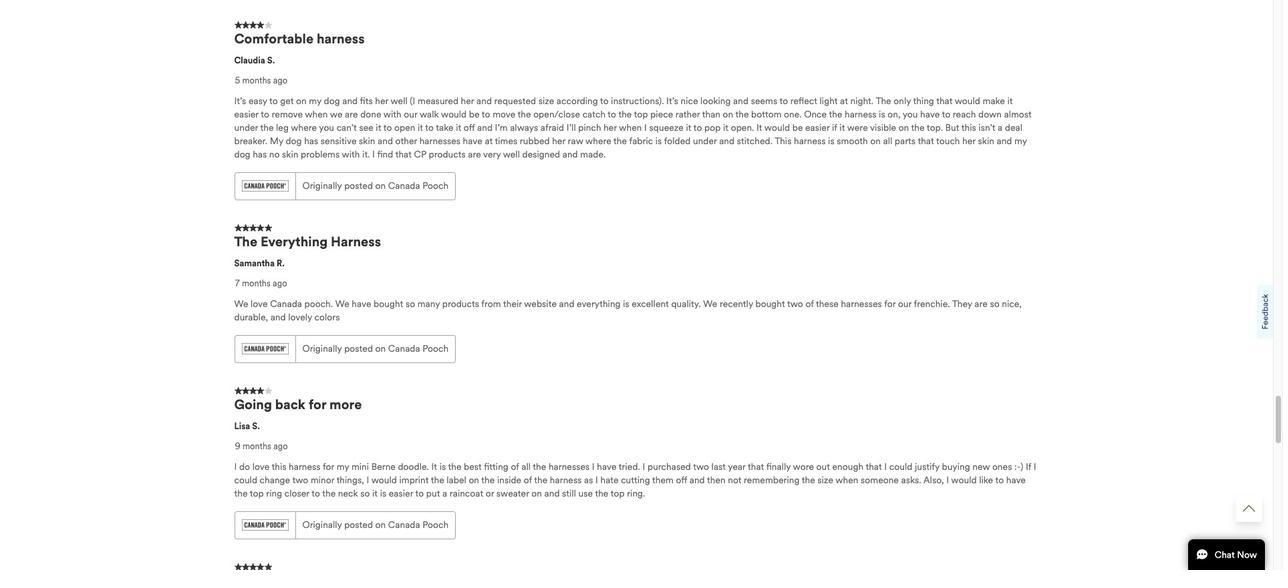 Task type: describe. For each thing, give the bounding box(es) containing it.
the up or
[[482, 475, 495, 486]]

7
[[235, 278, 240, 289]]

my
[[270, 135, 283, 147]]

i left do at the left of page
[[234, 462, 237, 473]]

the right inside
[[534, 475, 548, 486]]

the down instructions).
[[619, 109, 632, 120]]

0 horizontal spatial are
[[345, 109, 358, 120]]

requested
[[494, 95, 536, 107]]

have up top.
[[921, 109, 940, 120]]

it right pop
[[723, 122, 729, 133]]

sweater
[[497, 488, 529, 500]]

it inside "it's easy to get on my dog and fits her well (i measured her and requested size according to instructions). it's nice looking and seems to reflect light at night. the only thing that would make it easier to remove when we are done with our walk would be to move the open/close catch to the top piece rather than on the bottom one. once the harness is on, you have to reach down almost under the leg where you can't see it to open it to take it off and i'm always afraid i'll pinch her when i squeeze it to pop it open. it would be easier if it were visible on the top. but this isn't a deal breaker. my dog has sensitive skin and other harnesses have at times rubbed her raw where the fabric is folded under and stitched. this harness is smooth on all parts that touch her skin and my dog has no skin problems with it. i find that cp products are very well designed and made."
[[757, 122, 763, 133]]

open/close
[[534, 109, 580, 120]]

0 vertical spatial under
[[234, 122, 258, 133]]

the down do at the left of page
[[234, 488, 248, 500]]

0 horizontal spatial of
[[511, 462, 519, 473]]

0 vertical spatial when
[[305, 109, 328, 120]]

asks.
[[902, 475, 922, 486]]

everything
[[261, 234, 328, 250]]

make
[[983, 95, 1005, 107]]

to down walk
[[425, 122, 434, 133]]

1 vertical spatial where
[[586, 135, 612, 147]]

this
[[775, 135, 792, 147]]

rubbed
[[520, 135, 550, 147]]

it inside i do love this harness for my mini berne doodle. it is the best fitting of all the harnesses i have tried. i purchased two last year that finally wore out enough that i could justify buying new ones :-)  if i could change two minor things, i would imprint the label on the inside of the harness as i hate cutting them off and then not remembering the size when someone asks. also, i would like to have the top ring closer to the neck so it is easier to put a raincoat or sweater on and still use the top ring.
[[372, 488, 378, 500]]

and right website
[[559, 299, 575, 310]]

last
[[712, 462, 726, 473]]

that down other
[[396, 149, 412, 160]]

products inside the we love canada pooch. we have bought so many products from their website and everything is excellent quality. we recently bought two of these harnesses for our frenchie. they are so nice, durable, and lovely colors
[[442, 299, 479, 310]]

it.
[[362, 149, 370, 160]]

harnesses inside the we love canada pooch. we have bought so many products from their website and everything is excellent quality. we recently bought two of these harnesses for our frenchie. they are so nice, durable, and lovely colors
[[841, 299, 882, 310]]

parts
[[895, 135, 916, 147]]

i right the also,
[[947, 475, 949, 486]]

cutting
[[621, 475, 650, 486]]

it right the 'take'
[[456, 122, 461, 133]]

5 months ago
[[235, 75, 288, 86]]

to up but at the right top of the page
[[942, 109, 951, 120]]

i right tried.
[[643, 462, 645, 473]]

1 we from the left
[[234, 299, 248, 310]]

visible
[[870, 122, 897, 133]]

minor
[[311, 475, 334, 486]]

1 horizontal spatial of
[[524, 475, 532, 486]]

1 horizontal spatial top
[[611, 488, 625, 500]]

frenchie.
[[914, 299, 950, 310]]

the left top.
[[912, 122, 925, 133]]

problems
[[301, 149, 340, 160]]

to left move
[[482, 109, 490, 120]]

to left pop
[[694, 122, 702, 133]]

harness
[[331, 234, 381, 250]]

2 horizontal spatial dog
[[324, 95, 340, 107]]

and up find
[[378, 135, 393, 147]]

1 horizontal spatial so
[[406, 299, 415, 310]]

purchased
[[648, 462, 691, 473]]

get
[[280, 95, 294, 107]]

everything
[[577, 299, 621, 310]]

1 horizontal spatial you
[[903, 109, 918, 120]]

is up put
[[440, 462, 446, 473]]

originally posted on canada pooch for harness
[[303, 343, 449, 355]]

to left put
[[416, 488, 424, 500]]

i'm
[[495, 122, 508, 133]]

months for going
[[243, 442, 271, 452]]

9
[[235, 442, 240, 452]]

originally posted on canada pooch for for
[[303, 520, 449, 531]]

almost
[[1004, 109, 1032, 120]]

i right as
[[596, 475, 598, 486]]

find
[[377, 149, 393, 160]]

durable,
[[234, 312, 268, 323]]

1 vertical spatial could
[[234, 475, 257, 486]]

the left fabric on the top
[[614, 135, 627, 147]]

0 horizontal spatial top
[[250, 488, 264, 500]]

night.
[[851, 95, 874, 107]]

her right fits
[[375, 95, 389, 107]]

it up almost
[[1008, 95, 1013, 107]]

these
[[816, 299, 839, 310]]

her right touch
[[963, 135, 976, 147]]

7 months ago
[[235, 278, 287, 289]]

and left 'requested'
[[477, 95, 492, 107]]

1 horizontal spatial skin
[[359, 135, 375, 147]]

that right year
[[748, 462, 764, 473]]

to up one.
[[780, 95, 788, 107]]

2 bought from the left
[[756, 299, 785, 310]]

posted for harness
[[344, 343, 373, 355]]

piece
[[651, 109, 673, 120]]

stitched.
[[737, 135, 773, 147]]

out
[[817, 462, 830, 473]]

it right if
[[840, 122, 845, 133]]

to left "get" on the top of the page
[[269, 95, 278, 107]]

and left still at left
[[545, 488, 560, 500]]

would down the buying
[[952, 475, 977, 486]]

best
[[464, 462, 482, 473]]

open.
[[731, 122, 754, 133]]

and left seems
[[733, 95, 749, 107]]

see
[[359, 122, 374, 133]]

breaker.
[[234, 135, 268, 147]]

0 horizontal spatial with
[[342, 149, 360, 160]]

and down deal
[[997, 135, 1012, 147]]

it right open
[[418, 122, 423, 133]]

5
[[235, 75, 240, 86]]

canada for comfortable harness
[[388, 180, 420, 192]]

0 horizontal spatial easier
[[234, 109, 259, 120]]

:-
[[1015, 462, 1021, 473]]

harness down night.
[[845, 109, 877, 120]]

ring.
[[627, 488, 645, 500]]

and left i'm
[[477, 122, 493, 133]]

lovely
[[288, 312, 312, 323]]

is inside the we love canada pooch. we have bought so many products from their website and everything is excellent quality. we recently bought two of these harnesses for our frenchie. they are so nice, durable, and lovely colors
[[623, 299, 630, 310]]

excellent
[[632, 299, 669, 310]]

1 originally posted on canada pooch from the top
[[303, 180, 449, 192]]

0 horizontal spatial dog
[[234, 149, 250, 160]]

0 horizontal spatial you
[[319, 122, 334, 133]]

0 horizontal spatial my
[[309, 95, 322, 107]]

harness right this
[[794, 135, 826, 147]]

many
[[418, 299, 440, 310]]

the up open.
[[736, 109, 749, 120]]

not
[[728, 475, 742, 486]]

is left on, at the right of the page
[[879, 109, 886, 120]]

thing
[[914, 95, 935, 107]]

do
[[239, 462, 250, 473]]

the up put
[[431, 475, 444, 486]]

always
[[510, 122, 538, 133]]

doodle.
[[398, 462, 429, 473]]

canada for the everything harness
[[388, 343, 420, 355]]

all inside "it's easy to get on my dog and fits her well (i measured her and requested size according to instructions). it's nice looking and seems to reflect light at night. the only thing that would make it easier to remove when we are done with our walk would be to move the open/close catch to the top piece rather than on the bottom one. once the harness is on, you have to reach down almost under the leg where you can't see it to open it to take it off and i'm always afraid i'll pinch her when i squeeze it to pop it open. it would be easier if it were visible on the top. but this isn't a deal breaker. my dog has sensitive skin and other harnesses have at times rubbed her raw where the fabric is folded under and stitched. this harness is smooth on all parts that touch her skin and my dog has no skin problems with it. i find that cp products are very well designed and made."
[[883, 135, 893, 147]]

new
[[973, 462, 990, 473]]

i right it.
[[372, 149, 375, 160]]

their
[[503, 299, 522, 310]]

other
[[395, 135, 417, 147]]

the up if
[[829, 109, 843, 120]]

the down hate
[[595, 488, 609, 500]]

buying
[[942, 462, 970, 473]]

year
[[728, 462, 746, 473]]

to down minor
[[312, 488, 320, 500]]

love inside the we love canada pooch. we have bought so many products from their website and everything is excellent quality. we recently bought two of these harnesses for our frenchie. they are so nice, durable, and lovely colors
[[251, 299, 268, 310]]

they
[[953, 299, 973, 310]]

bottom
[[751, 109, 782, 120]]

if
[[1026, 462, 1032, 473]]

if
[[832, 122, 838, 133]]

and down raw
[[563, 149, 578, 160]]

the inside "it's easy to get on my dog and fits her well (i measured her and requested size according to instructions). it's nice looking and seems to reflect light at night. the only thing that would make it easier to remove when we are done with our walk would be to move the open/close catch to the top piece rather than on the bottom one. once the harness is on, you have to reach down almost under the leg where you can't see it to open it to take it off and i'm always afraid i'll pinch her when i squeeze it to pop it open. it would be easier if it were visible on the top. but this isn't a deal breaker. my dog has sensitive skin and other harnesses have at times rubbed her raw where the fabric is folded under and stitched. this harness is smooth on all parts that touch her skin and my dog has no skin problems with it. i find that cp products are very well designed and made."
[[876, 95, 892, 107]]

reach
[[953, 109, 976, 120]]

to right 'catch'
[[608, 109, 616, 120]]

0 vertical spatial where
[[291, 122, 317, 133]]

wore
[[793, 462, 814, 473]]

leg
[[276, 122, 289, 133]]

done
[[360, 109, 381, 120]]

harness right comfortable
[[317, 30, 365, 47]]

it right the see
[[376, 122, 381, 133]]

to down easy
[[261, 109, 269, 120]]

to up 'catch'
[[600, 95, 609, 107]]

would up the 'take'
[[441, 109, 467, 120]]

1 vertical spatial the
[[234, 234, 257, 250]]

1 vertical spatial when
[[619, 122, 642, 133]]

1 vertical spatial be
[[793, 122, 803, 133]]

it down rather on the top right of the page
[[686, 122, 692, 133]]

ago for the
[[273, 278, 287, 289]]

i do love this harness for my mini berne doodle. it is the best fitting of all the harnesses i have tried. i purchased two last year that finally wore out enough that i could justify buying new ones :-)  if i could change two minor things, i would imprint the label on the inside of the harness as i hate cutting them off and then not remembering the size when someone asks. also, i would like to have the top ring closer to the neck so it is easier to put a raincoat or sweater on and still use the top ring.
[[234, 462, 1037, 500]]

1 vertical spatial for
[[309, 397, 326, 414]]

0 horizontal spatial skin
[[282, 149, 299, 160]]

1 it's from the left
[[234, 95, 246, 107]]

deal
[[1005, 122, 1023, 133]]

1 horizontal spatial well
[[503, 149, 520, 160]]

off inside "it's easy to get on my dog and fits her well (i measured her and requested size according to instructions). it's nice looking and seems to reflect light at night. the only thing that would make it easier to remove when we are done with our walk would be to move the open/close catch to the top piece rather than on the bottom one. once the harness is on, you have to reach down almost under the leg where you can't see it to open it to take it off and i'm always afraid i'll pinch her when i squeeze it to pop it open. it would be easier if it were visible on the top. but this isn't a deal breaker. my dog has sensitive skin and other harnesses have at times rubbed her raw where the fabric is folded under and stitched. this harness is smooth on all parts that touch her skin and my dog has no skin problems with it. i find that cp products are very well designed and made."
[[464, 122, 475, 133]]

ago for going
[[274, 442, 288, 452]]

the right the fitting
[[533, 462, 546, 473]]

size inside i do love this harness for my mini berne doodle. it is the best fitting of all the harnesses i have tried. i purchased two last year that finally wore out enough that i could justify buying new ones :-)  if i could change two minor things, i would imprint the label on the inside of the harness as i hate cutting them off and then not remembering the size when someone asks. also, i would like to have the top ring closer to the neck so it is easier to put a raincoat or sweater on and still use the top ring.
[[818, 475, 834, 486]]

her right measured
[[461, 95, 474, 107]]

1 horizontal spatial dog
[[286, 135, 302, 147]]

originally for for
[[303, 520, 342, 531]]

nice,
[[1002, 299, 1022, 310]]

for inside i do love this harness for my mini berne doodle. it is the best fitting of all the harnesses i have tried. i purchased two last year that finally wore out enough that i could justify buying new ones :-)  if i could change two minor things, i would imprint the label on the inside of the harness as i hate cutting them off and then not remembering the size when someone asks. also, i would like to have the top ring closer to the neck so it is easier to put a raincoat or sweater on and still use the top ring.
[[323, 462, 334, 473]]

1 pooch from the top
[[423, 180, 449, 192]]

i up fabric on the top
[[645, 122, 647, 133]]

1 vertical spatial at
[[485, 135, 493, 147]]

pooch for for
[[423, 520, 449, 531]]

is down if
[[828, 135, 835, 147]]

things,
[[337, 475, 364, 486]]

back
[[275, 397, 306, 414]]

going back for more
[[234, 397, 362, 414]]

designed
[[522, 149, 560, 160]]

times
[[495, 135, 518, 147]]

seems
[[751, 95, 778, 107]]

instructions).
[[611, 95, 664, 107]]

have down :-
[[1007, 475, 1026, 486]]

harness up still at left
[[550, 475, 582, 486]]

would down berne
[[371, 475, 397, 486]]

1 horizontal spatial at
[[840, 95, 848, 107]]

imprint
[[399, 475, 429, 486]]

is down squeeze
[[656, 135, 662, 147]]

that down top.
[[918, 135, 934, 147]]

our inside "it's easy to get on my dog and fits her well (i measured her and requested size according to instructions). it's nice looking and seems to reflect light at night. the only thing that would make it easier to remove when we are done with our walk would be to move the open/close catch to the top piece rather than on the bottom one. once the harness is on, you have to reach down almost under the leg where you can't see it to open it to take it off and i'm always afraid i'll pinch her when i squeeze it to pop it open. it would be easier if it were visible on the top. but this isn't a deal breaker. my dog has sensitive skin and other harnesses have at times rubbed her raw where the fabric is folded under and stitched. this harness is smooth on all parts that touch her skin and my dog has no skin problems with it. i find that cp products are very well designed and made."
[[404, 109, 418, 120]]

2 horizontal spatial so
[[990, 299, 1000, 310]]

fits
[[360, 95, 373, 107]]

label
[[447, 475, 467, 486]]

were
[[847, 122, 868, 133]]

easier inside i do love this harness for my mini berne doodle. it is the best fitting of all the harnesses i have tried. i purchased two last year that finally wore out enough that i could justify buying new ones :-)  if i could change two minor things, i would imprint the label on the inside of the harness as i hate cutting them off and then not remembering the size when someone asks. also, i would like to have the top ring closer to the neck so it is easier to put a raincoat or sweater on and still use the top ring.
[[389, 488, 413, 500]]

ring
[[266, 488, 282, 500]]

(i
[[410, 95, 415, 107]]

that up someone
[[866, 462, 882, 473]]

the down minor
[[322, 488, 336, 500]]

2 horizontal spatial my
[[1015, 135, 1027, 147]]

going
[[234, 397, 272, 414]]

the left leg
[[260, 122, 274, 133]]

1 bought from the left
[[374, 299, 403, 310]]

this inside "it's easy to get on my dog and fits her well (i measured her and requested size according to instructions). it's nice looking and seems to reflect light at night. the only thing that would make it easier to remove when we are done with our walk would be to move the open/close catch to the top piece rather than on the bottom one. once the harness is on, you have to reach down almost under the leg where you can't see it to open it to take it off and i'm always afraid i'll pinch her when i squeeze it to pop it open. it would be easier if it were visible on the top. but this isn't a deal breaker. my dog has sensitive skin and other harnesses have at times rubbed her raw where the fabric is folded under and stitched. this harness is smooth on all parts that touch her skin and my dog has no skin problems with it. i find that cp products are very well designed and made."
[[962, 122, 977, 133]]



Task type: vqa. For each thing, say whether or not it's contained in the screenshot.
get
yes



Task type: locate. For each thing, give the bounding box(es) containing it.
pooch down cp on the left top of page
[[423, 180, 449, 192]]

0 vertical spatial this
[[962, 122, 977, 133]]

1 vertical spatial with
[[342, 149, 360, 160]]

2 originally from the top
[[303, 343, 342, 355]]

months right the 7 on the left
[[242, 278, 271, 289]]

recently
[[720, 299, 753, 310]]

2 pooch from the top
[[423, 343, 449, 355]]

very
[[483, 149, 501, 160]]

isn't
[[979, 122, 996, 133]]

3 originally from the top
[[303, 520, 342, 531]]

would up this
[[765, 122, 790, 133]]

of up inside
[[511, 462, 519, 473]]

reflect
[[791, 95, 818, 107]]

when inside i do love this harness for my mini berne doodle. it is the best fitting of all the harnesses i have tried. i purchased two last year that finally wore out enough that i could justify buying new ones :-)  if i could change two minor things, i would imprint the label on the inside of the harness as i hate cutting them off and then not remembering the size when someone asks. also, i would like to have the top ring closer to the neck so it is easier to put a raincoat or sweater on and still use the top ring.
[[836, 475, 859, 486]]

0 horizontal spatial under
[[234, 122, 258, 133]]

is
[[879, 109, 886, 120], [656, 135, 662, 147], [828, 135, 835, 147], [623, 299, 630, 310], [440, 462, 446, 473], [380, 488, 387, 500]]

1 horizontal spatial under
[[693, 135, 717, 147]]

two left these
[[788, 299, 803, 310]]

top inside "it's easy to get on my dog and fits her well (i measured her and requested size according to instructions). it's nice looking and seems to reflect light at night. the only thing that would make it easier to remove when we are done with our walk would be to move the open/close catch to the top piece rather than on the bottom one. once the harness is on, you have to reach down almost under the leg where you can't see it to open it to take it off and i'm always afraid i'll pinch her when i squeeze it to pop it open. it would be easier if it were visible on the top. but this isn't a deal breaker. my dog has sensitive skin and other harnesses have at times rubbed her raw where the fabric is folded under and stitched. this harness is smooth on all parts that touch her skin and my dog has no skin problems with it. i find that cp products are very well designed and made."
[[634, 109, 648, 120]]

i up someone
[[885, 462, 887, 473]]

2 vertical spatial two
[[292, 475, 308, 486]]

the up the 7 on the left
[[234, 234, 257, 250]]

all down the visible
[[883, 135, 893, 147]]

pooch.
[[305, 299, 333, 310]]

two inside the we love canada pooch. we have bought so many products from their website and everything is excellent quality. we recently bought two of these harnesses for our frenchie. they are so nice, durable, and lovely colors
[[788, 299, 803, 310]]

all inside i do love this harness for my mini berne doodle. it is the best fitting of all the harnesses i have tried. i purchased two last year that finally wore out enough that i could justify buying new ones :-)  if i could change two minor things, i would imprint the label on the inside of the harness as i hate cutting them off and then not remembering the size when someone asks. also, i would like to have the top ring closer to the neck so it is easier to put a raincoat or sweater on and still use the top ring.
[[522, 462, 531, 473]]

ago up "get" on the top of the page
[[273, 75, 288, 86]]

comfortable harness
[[234, 30, 365, 47]]

0 vertical spatial be
[[469, 109, 480, 120]]

2 horizontal spatial easier
[[806, 122, 830, 133]]

bought right the recently
[[756, 299, 785, 310]]

scroll to top image
[[1243, 503, 1256, 515]]

could up asks.
[[890, 462, 913, 473]]

0 vertical spatial well
[[391, 95, 408, 107]]

1 horizontal spatial where
[[586, 135, 612, 147]]

1 vertical spatial love
[[252, 462, 270, 473]]

it's left nice at the right of page
[[667, 95, 679, 107]]

harnesses right these
[[841, 299, 882, 310]]

1 vertical spatial has
[[253, 149, 267, 160]]

0 horizontal spatial we
[[234, 299, 248, 310]]

have inside the we love canada pooch. we have bought so many products from their website and everything is excellent quality. we recently bought two of these harnesses for our frenchie. they are so nice, durable, and lovely colors
[[352, 299, 371, 310]]

the down wore
[[802, 475, 815, 486]]

1 vertical spatial originally
[[303, 343, 342, 355]]

1 vertical spatial ago
[[273, 278, 287, 289]]

0 vertical spatial dog
[[324, 95, 340, 107]]

canada for going back for more
[[388, 520, 420, 531]]

are
[[345, 109, 358, 120], [468, 149, 481, 160], [975, 299, 988, 310]]

the up on, at the right of the page
[[876, 95, 892, 107]]

2 horizontal spatial two
[[788, 299, 803, 310]]

are inside the we love canada pooch. we have bought so many products from their website and everything is excellent quality. we recently bought two of these harnesses for our frenchie. they are so nice, durable, and lovely colors
[[975, 299, 988, 310]]

1 horizontal spatial all
[[883, 135, 893, 147]]

to left open
[[384, 122, 392, 133]]

two
[[788, 299, 803, 310], [693, 462, 709, 473], [292, 475, 308, 486]]

2 we from the left
[[335, 299, 349, 310]]

justify
[[915, 462, 940, 473]]

originally
[[303, 180, 342, 192], [303, 343, 342, 355], [303, 520, 342, 531]]

0 vertical spatial months
[[242, 75, 271, 86]]

0 horizontal spatial at
[[485, 135, 493, 147]]

skin down 'isn't' at the right top of the page
[[978, 135, 995, 147]]

the
[[876, 95, 892, 107], [234, 234, 257, 250]]

well down times
[[503, 149, 520, 160]]

1 horizontal spatial harnesses
[[549, 462, 590, 473]]

has
[[304, 135, 318, 147], [253, 149, 267, 160]]

0 horizontal spatial off
[[464, 122, 475, 133]]

2 horizontal spatial skin
[[978, 135, 995, 147]]

with up open
[[384, 109, 402, 120]]

0 vertical spatial ago
[[273, 75, 288, 86]]

and down pop
[[719, 135, 735, 147]]

then
[[707, 475, 726, 486]]

3 originally posted on canada pooch from the top
[[303, 520, 449, 531]]

size inside "it's easy to get on my dog and fits her well (i measured her and requested size according to instructions). it's nice looking and seems to reflect light at night. the only thing that would make it easier to remove when we are done with our walk would be to move the open/close catch to the top piece rather than on the bottom one. once the harness is on, you have to reach down almost under the leg where you can't see it to open it to take it off and i'm always afraid i'll pinch her when i squeeze it to pop it open. it would be easier if it were visible on the top. but this isn't a deal breaker. my dog has sensitive skin and other harnesses have at times rubbed her raw where the fabric is folded under and stitched. this harness is smooth on all parts that touch her skin and my dog has no skin problems with it. i find that cp products are very well designed and made."
[[539, 95, 554, 107]]

months right 5
[[242, 75, 271, 86]]

our
[[404, 109, 418, 120], [898, 299, 912, 310]]

are up can't
[[345, 109, 358, 120]]

0 horizontal spatial bought
[[374, 299, 403, 310]]

we
[[330, 109, 343, 120]]

0 vertical spatial products
[[429, 149, 466, 160]]

according
[[557, 95, 598, 107]]

and left then
[[690, 475, 705, 486]]

dog down breaker.
[[234, 149, 250, 160]]

it right doodle.
[[432, 462, 437, 473]]

originally posted on canada pooch
[[303, 180, 449, 192], [303, 343, 449, 355], [303, 520, 449, 531]]

for right back
[[309, 397, 326, 414]]

0 vertical spatial has
[[304, 135, 318, 147]]

are left very
[[468, 149, 481, 160]]

easy
[[249, 95, 267, 107]]

my right "get" on the top of the page
[[309, 95, 322, 107]]

months for the
[[242, 278, 271, 289]]

pinch
[[578, 122, 601, 133]]

have
[[921, 109, 940, 120], [463, 135, 483, 147], [352, 299, 371, 310], [597, 462, 617, 473], [1007, 475, 1026, 486]]

the everything harness
[[234, 234, 381, 250]]

of
[[806, 299, 814, 310], [511, 462, 519, 473], [524, 475, 532, 486]]

0 horizontal spatial it
[[432, 462, 437, 473]]

under up breaker.
[[234, 122, 258, 133]]

1 vertical spatial all
[[522, 462, 531, 473]]

2 vertical spatial ago
[[274, 442, 288, 452]]

with left it.
[[342, 149, 360, 160]]

dog
[[324, 95, 340, 107], [286, 135, 302, 147], [234, 149, 250, 160]]

1 vertical spatial you
[[319, 122, 334, 133]]

love inside i do love this harness for my mini berne doodle. it is the best fitting of all the harnesses i have tried. i purchased two last year that finally wore out enough that i could justify buying new ones :-)  if i could change two minor things, i would imprint the label on the inside of the harness as i hate cutting them off and then not remembering the size when someone asks. also, i would like to have the top ring closer to the neck so it is easier to put a raincoat or sweater on and still use the top ring.
[[252, 462, 270, 473]]

would
[[955, 95, 981, 107], [441, 109, 467, 120], [765, 122, 790, 133], [371, 475, 397, 486], [952, 475, 977, 486]]

is down berne
[[380, 488, 387, 500]]

2 horizontal spatial harnesses
[[841, 299, 882, 310]]

harnesses down the 'take'
[[420, 135, 461, 147]]

1 vertical spatial posted
[[344, 343, 373, 355]]

canada
[[388, 180, 420, 192], [270, 299, 302, 310], [388, 343, 420, 355], [388, 520, 420, 531]]

love
[[251, 299, 268, 310], [252, 462, 270, 473]]

off inside i do love this harness for my mini berne doodle. it is the best fitting of all the harnesses i have tried. i purchased two last year that finally wore out enough that i could justify buying new ones :-)  if i could change two minor things, i would imprint the label on the inside of the harness as i hate cutting them off and then not remembering the size when someone asks. also, i would like to have the top ring closer to the neck so it is easier to put a raincoat or sweater on and still use the top ring.
[[676, 475, 687, 486]]

size up open/close
[[539, 95, 554, 107]]

like
[[979, 475, 994, 486]]

on
[[296, 95, 307, 107], [723, 109, 734, 120], [899, 122, 909, 133], [871, 135, 881, 147], [375, 180, 386, 192], [375, 343, 386, 355], [469, 475, 479, 486], [532, 488, 542, 500], [375, 520, 386, 531]]

you
[[903, 109, 918, 120], [319, 122, 334, 133]]

our inside the we love canada pooch. we have bought so many products from their website and everything is excellent quality. we recently bought two of these harnesses for our frenchie. they are so nice, durable, and lovely colors
[[898, 299, 912, 310]]

my
[[309, 95, 322, 107], [1015, 135, 1027, 147], [337, 462, 349, 473]]

harnesses
[[420, 135, 461, 147], [841, 299, 882, 310], [549, 462, 590, 473]]

0 horizontal spatial has
[[253, 149, 267, 160]]

2 vertical spatial dog
[[234, 149, 250, 160]]

a inside "it's easy to get on my dog and fits her well (i measured her and requested size according to instructions). it's nice looking and seems to reflect light at night. the only thing that would make it easier to remove when we are done with our walk would be to move the open/close catch to the top piece rather than on the bottom one. once the harness is on, you have to reach down almost under the leg where you can't see it to open it to take it off and i'm always afraid i'll pinch her when i squeeze it to pop it open. it would be easier if it were visible on the top. but this isn't a deal breaker. my dog has sensitive skin and other harnesses have at times rubbed her raw where the fabric is folded under and stitched. this harness is smooth on all parts that touch her skin and my dog has no skin problems with it. i find that cp products are very well designed and made."
[[998, 122, 1003, 133]]

my inside i do love this harness for my mini berne doodle. it is the best fitting of all the harnesses i have tried. i purchased two last year that finally wore out enough that i could justify buying new ones :-)  if i could change two minor things, i would imprint the label on the inside of the harness as i hate cutting them off and then not remembering the size when someone asks. also, i would like to have the top ring closer to the neck so it is easier to put a raincoat or sweater on and still use the top ring.
[[337, 462, 349, 473]]

tried.
[[619, 462, 640, 473]]

we up "durable,"
[[234, 299, 248, 310]]

1 vertical spatial two
[[693, 462, 709, 473]]

2 vertical spatial of
[[524, 475, 532, 486]]

so inside i do love this harness for my mini berne doodle. it is the best fitting of all the harnesses i have tried. i purchased two last year that finally wore out enough that i could justify buying new ones :-)  if i could change two minor things, i would imprint the label on the inside of the harness as i hate cutting them off and then not remembering the size when someone asks. also, i would like to have the top ring closer to the neck so it is easier to put a raincoat or sweater on and still use the top ring.
[[360, 488, 370, 500]]

and left 'lovely' at bottom
[[271, 312, 286, 323]]

1 vertical spatial are
[[468, 149, 481, 160]]

harness up minor
[[289, 462, 321, 473]]

originally down colors
[[303, 343, 342, 355]]

0 vertical spatial easier
[[234, 109, 259, 120]]

where down "remove" on the top left
[[291, 122, 317, 133]]

0 vertical spatial size
[[539, 95, 554, 107]]

size down out
[[818, 475, 834, 486]]

1 horizontal spatial our
[[898, 299, 912, 310]]

finally
[[767, 462, 791, 473]]

0 horizontal spatial harnesses
[[420, 135, 461, 147]]

one.
[[784, 109, 802, 120]]

0 vertical spatial you
[[903, 109, 918, 120]]

0 vertical spatial my
[[309, 95, 322, 107]]

2 vertical spatial originally posted on canada pooch
[[303, 520, 449, 531]]

canada down imprint
[[388, 520, 420, 531]]

harnesses up as
[[549, 462, 590, 473]]

catch
[[583, 109, 606, 120]]

the up label
[[448, 462, 462, 473]]

harnesses inside i do love this harness for my mini berne doodle. it is the best fitting of all the harnesses i have tried. i purchased two last year that finally wore out enough that i could justify buying new ones :-)  if i could change two minor things, i would imprint the label on the inside of the harness as i hate cutting them off and then not remembering the size when someone asks. also, i would like to have the top ring closer to the neck so it is easier to put a raincoat or sweater on and still use the top ring.
[[549, 462, 590, 473]]

1 horizontal spatial it
[[757, 122, 763, 133]]

this inside i do love this harness for my mini berne doodle. it is the best fitting of all the harnesses i have tried. i purchased two last year that finally wore out enough that i could justify buying new ones :-)  if i could change two minor things, i would imprint the label on the inside of the harness as i hate cutting them off and then not remembering the size when someone asks. also, i would like to have the top ring closer to the neck so it is easier to put a raincoat or sweater on and still use the top ring.
[[272, 462, 286, 473]]

open
[[394, 122, 415, 133]]

afraid
[[541, 122, 564, 133]]

posted down it.
[[344, 180, 373, 192]]

hate
[[601, 475, 619, 486]]

ago for comfortable
[[273, 75, 288, 86]]

1 horizontal spatial my
[[337, 462, 349, 473]]

dog up we
[[324, 95, 340, 107]]

0 horizontal spatial this
[[272, 462, 286, 473]]

than
[[702, 109, 721, 120]]

with
[[384, 109, 402, 120], [342, 149, 360, 160]]

our left the frenchie.
[[898, 299, 912, 310]]

mini
[[352, 462, 369, 473]]

are right they
[[975, 299, 988, 310]]

or
[[486, 488, 494, 500]]

2 vertical spatial for
[[323, 462, 334, 473]]

products down the 'take'
[[429, 149, 466, 160]]

fabric
[[629, 135, 653, 147]]

products inside "it's easy to get on my dog and fits her well (i measured her and requested size according to instructions). it's nice looking and seems to reflect light at night. the only thing that would make it easier to remove when we are done with our walk would be to move the open/close catch to the top piece rather than on the bottom one. once the harness is on, you have to reach down almost under the leg where you can't see it to open it to take it off and i'm always afraid i'll pinch her when i squeeze it to pop it open. it would be easier if it were visible on the top. but this isn't a deal breaker. my dog has sensitive skin and other harnesses have at times rubbed her raw where the fabric is folded under and stitched. this harness is smooth on all parts that touch her skin and my dog has no skin problems with it. i find that cp products are very well designed and made."
[[429, 149, 466, 160]]

skin right no
[[282, 149, 299, 160]]

0 vertical spatial of
[[806, 299, 814, 310]]

to right like
[[996, 475, 1004, 486]]

on,
[[888, 109, 901, 120]]

can't
[[337, 122, 357, 133]]

i up as
[[592, 462, 595, 473]]

smooth
[[837, 135, 868, 147]]

under down pop
[[693, 135, 717, 147]]

3 pooch from the top
[[423, 520, 449, 531]]

2 vertical spatial easier
[[389, 488, 413, 500]]

1 vertical spatial this
[[272, 462, 286, 473]]

of inside the we love canada pooch. we have bought so many products from their website and everything is excellent quality. we recently bought two of these harnesses for our frenchie. they are so nice, durable, and lovely colors
[[806, 299, 814, 310]]

2 posted from the top
[[344, 343, 373, 355]]

1 vertical spatial well
[[503, 149, 520, 160]]

easier down easy
[[234, 109, 259, 120]]

0 horizontal spatial well
[[391, 95, 408, 107]]

once
[[804, 109, 827, 120]]

put
[[426, 488, 440, 500]]

and
[[342, 95, 358, 107], [477, 95, 492, 107], [733, 95, 749, 107], [477, 122, 493, 133], [378, 135, 393, 147], [719, 135, 735, 147], [997, 135, 1012, 147], [563, 149, 578, 160], [559, 299, 575, 310], [271, 312, 286, 323], [690, 475, 705, 486], [545, 488, 560, 500]]

it inside i do love this harness for my mini berne doodle. it is the best fitting of all the harnesses i have tried. i purchased two last year that finally wore out enough that i could justify buying new ones :-)  if i could change two minor things, i would imprint the label on the inside of the harness as i hate cutting them off and then not remembering the size when someone asks. also, i would like to have the top ring closer to the neck so it is easier to put a raincoat or sweater on and still use the top ring.
[[432, 462, 437, 473]]

1 vertical spatial our
[[898, 299, 912, 310]]

0 vertical spatial pooch
[[423, 180, 449, 192]]

1 vertical spatial pooch
[[423, 343, 449, 355]]

made.
[[580, 149, 606, 160]]

1 horizontal spatial this
[[962, 122, 977, 133]]

2 vertical spatial pooch
[[423, 520, 449, 531]]

for left the frenchie.
[[885, 299, 896, 310]]

more
[[330, 397, 362, 414]]

0 horizontal spatial two
[[292, 475, 308, 486]]

i right if
[[1034, 462, 1037, 473]]

raw
[[568, 135, 583, 147]]

0 vertical spatial for
[[885, 299, 896, 310]]

canada inside the we love canada pooch. we have bought so many products from their website and everything is excellent quality. we recently bought two of these harnesses for our frenchie. they are so nice, durable, and lovely colors
[[270, 299, 302, 310]]

have left times
[[463, 135, 483, 147]]

2 it's from the left
[[667, 95, 679, 107]]

easier down imprint
[[389, 488, 413, 500]]

0 vertical spatial with
[[384, 109, 402, 120]]

for inside the we love canada pooch. we have bought so many products from their website and everything is excellent quality. we recently bought two of these harnesses for our frenchie. they are so nice, durable, and lovely colors
[[885, 299, 896, 310]]

her down afraid
[[552, 135, 566, 147]]

when down 'enough'
[[836, 475, 859, 486]]

1 horizontal spatial two
[[693, 462, 709, 473]]

0 horizontal spatial all
[[522, 462, 531, 473]]

1 horizontal spatial bought
[[756, 299, 785, 310]]

a inside i do love this harness for my mini berne doodle. it is the best fitting of all the harnesses i have tried. i purchased two last year that finally wore out enough that i could justify buying new ones :-)  if i could change two minor things, i would imprint the label on the inside of the harness as i hate cutting them off and then not remembering the size when someone asks. also, i would like to have the top ring closer to the neck so it is easier to put a raincoat or sweater on and still use the top ring.
[[443, 488, 447, 500]]

her right pinch
[[604, 122, 617, 133]]

1 posted from the top
[[344, 180, 373, 192]]

originally down problems
[[303, 180, 342, 192]]

1 horizontal spatial off
[[676, 475, 687, 486]]

1 vertical spatial off
[[676, 475, 687, 486]]

1 horizontal spatial has
[[304, 135, 318, 147]]

the up always
[[518, 109, 531, 120]]

at up very
[[485, 135, 493, 147]]

squeeze
[[650, 122, 684, 133]]

2 vertical spatial posted
[[344, 520, 373, 531]]

0 vertical spatial could
[[890, 462, 913, 473]]

at
[[840, 95, 848, 107], [485, 135, 493, 147]]

comfortable
[[234, 30, 314, 47]]

measured
[[418, 95, 459, 107]]

as
[[584, 475, 593, 486]]

0 vertical spatial all
[[883, 135, 893, 147]]

quality.
[[671, 299, 701, 310]]

change
[[260, 475, 290, 486]]

have up hate
[[597, 462, 617, 473]]

ago up change at the bottom left of page
[[274, 442, 288, 452]]

1 horizontal spatial it's
[[667, 95, 679, 107]]

1 horizontal spatial could
[[890, 462, 913, 473]]

months for comfortable
[[242, 75, 271, 86]]

1 originally from the top
[[303, 180, 342, 192]]

1 vertical spatial products
[[442, 299, 479, 310]]

1 vertical spatial dog
[[286, 135, 302, 147]]

1 vertical spatial easier
[[806, 122, 830, 133]]

the
[[518, 109, 531, 120], [619, 109, 632, 120], [736, 109, 749, 120], [829, 109, 843, 120], [260, 122, 274, 133], [912, 122, 925, 133], [614, 135, 627, 147], [448, 462, 462, 473], [533, 462, 546, 473], [431, 475, 444, 486], [482, 475, 495, 486], [534, 475, 548, 486], [802, 475, 815, 486], [234, 488, 248, 500], [322, 488, 336, 500], [595, 488, 609, 500]]

for up minor
[[323, 462, 334, 473]]

of right inside
[[524, 475, 532, 486]]

it
[[1008, 95, 1013, 107], [376, 122, 381, 133], [418, 122, 423, 133], [456, 122, 461, 133], [686, 122, 692, 133], [723, 122, 729, 133], [840, 122, 845, 133], [372, 488, 378, 500]]

harnesses inside "it's easy to get on my dog and fits her well (i measured her and requested size according to instructions). it's nice looking and seems to reflect light at night. the only thing that would make it easier to remove when we are done with our walk would be to move the open/close catch to the top piece rather than on the bottom one. once the harness is on, you have to reach down almost under the leg where you can't see it to open it to take it off and i'm always afraid i'll pinch her when i squeeze it to pop it open. it would be easier if it were visible on the top. but this isn't a deal breaker. my dog has sensitive skin and other harnesses have at times rubbed her raw where the fabric is folded under and stitched. this harness is smooth on all parts that touch her skin and my dog has no skin problems with it. i find that cp products are very well designed and made."
[[420, 135, 461, 147]]

i down mini
[[367, 475, 369, 486]]

enough
[[833, 462, 864, 473]]

and left fits
[[342, 95, 358, 107]]

harness
[[317, 30, 365, 47], [845, 109, 877, 120], [794, 135, 826, 147], [289, 462, 321, 473], [550, 475, 582, 486]]

0 vertical spatial harnesses
[[420, 135, 461, 147]]

remove
[[272, 109, 303, 120]]

but
[[946, 122, 960, 133]]

it
[[757, 122, 763, 133], [432, 462, 437, 473]]

all
[[883, 135, 893, 147], [522, 462, 531, 473]]

you down only
[[903, 109, 918, 120]]

where up made.
[[586, 135, 612, 147]]

0 horizontal spatial it's
[[234, 95, 246, 107]]

move
[[493, 109, 516, 120]]

2 originally posted on canada pooch from the top
[[303, 343, 449, 355]]

3 posted from the top
[[344, 520, 373, 531]]

1 vertical spatial under
[[693, 135, 717, 147]]

originally for harness
[[303, 343, 342, 355]]

we up colors
[[335, 299, 349, 310]]

take
[[436, 122, 454, 133]]

posted for for
[[344, 520, 373, 531]]

3 we from the left
[[704, 299, 718, 310]]

pooch for harness
[[423, 343, 449, 355]]

down
[[979, 109, 1002, 120]]

two up closer in the bottom of the page
[[292, 475, 308, 486]]

1 vertical spatial my
[[1015, 135, 1027, 147]]

inside
[[497, 475, 522, 486]]

this down "reach"
[[962, 122, 977, 133]]

has up problems
[[304, 135, 318, 147]]

so right neck
[[360, 488, 370, 500]]

you down we
[[319, 122, 334, 133]]

that right thing
[[937, 95, 953, 107]]

0 horizontal spatial be
[[469, 109, 480, 120]]

all right the fitting
[[522, 462, 531, 473]]

would up "reach"
[[955, 95, 981, 107]]

no
[[269, 149, 280, 160]]

0 vertical spatial are
[[345, 109, 358, 120]]



